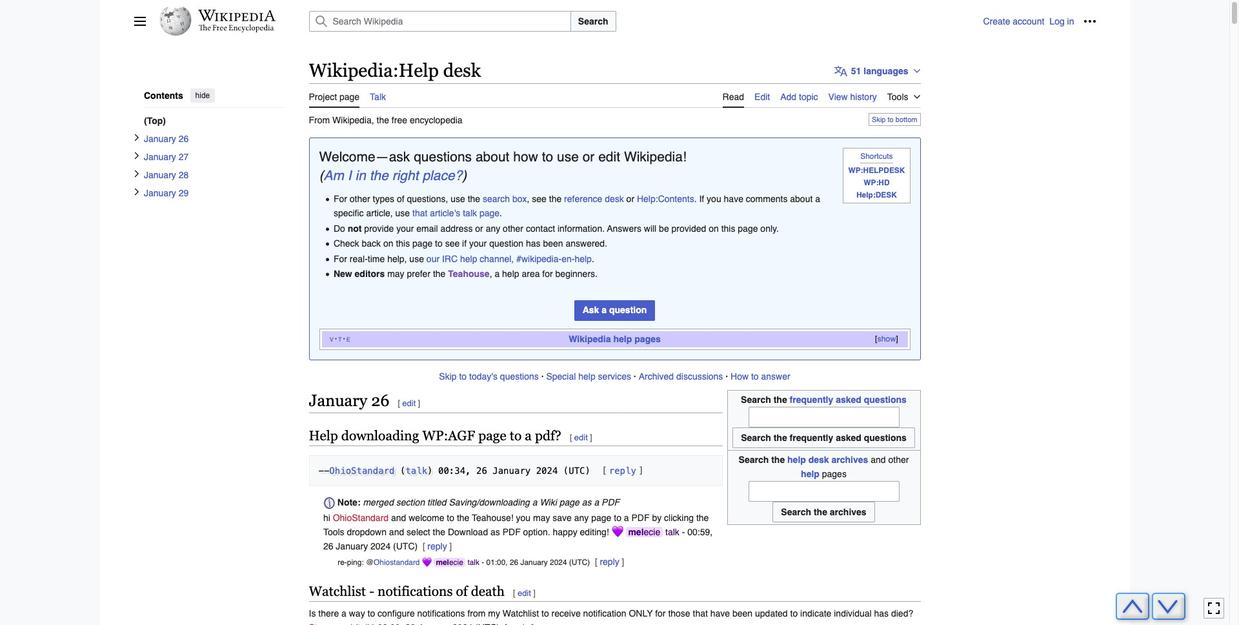 Task type: vqa. For each thing, say whether or not it's contained in the screenshot.
search field at the top
no



Task type: locate. For each thing, give the bounding box(es) containing it.
26 down hi
[[323, 541, 334, 551]]

0 vertical spatial you
[[707, 194, 722, 204]]

2 vertical spatial edit link
[[518, 589, 531, 598]]

or inside do not provide your email address or any other contact information. answers will be provided on this page only. check back on this page to see if your question has been answered. for real-time help, use our irc help channel, #wikipedia-en-help . new editors may prefer the teahouse , a help area for beginners.
[[475, 223, 484, 234]]

or up answers
[[627, 194, 635, 204]]

january up january 28
[[144, 151, 176, 162]]

to inside do not provide your email address or any other contact information. answers will be provided on this page only. check back on this page to see if your question has been answered. for real-time help, use our irc help channel, #wikipedia-en-help . new editors may prefer the teahouse , a help area for beginners.
[[435, 238, 443, 249]]

( inside welcome—ask questions about how to use or edit wikipedia! ( am i in the right place? )
[[319, 168, 324, 183]]

that down questions,
[[413, 208, 428, 219]]

topic
[[799, 91, 819, 102]]

Search Wikipedia search field
[[309, 11, 571, 32]]

those
[[669, 608, 691, 619]]

the inside welcome—ask questions about how to use or edit wikipedia! ( am i in the right place? )
[[370, 168, 389, 183]]

1 horizontal spatial .
[[592, 254, 595, 264]]

talk up address
[[463, 208, 477, 219]]

help:contents link
[[637, 194, 695, 204]]

0 vertical spatial been
[[543, 238, 563, 249]]

a left by
[[624, 512, 629, 523]]

1 vertical spatial has
[[875, 608, 889, 619]]

0 vertical spatial for
[[334, 194, 347, 204]]

2 x small image from the top
[[133, 169, 140, 177]]

1 vertical spatial 2024
[[371, 541, 391, 551]]

question inside do not provide your email address or any other contact information. answers will be provided on this page only. check back on this page to see if your question has been answered. for real-time help, use our irc help channel, #wikipedia-en-help . new editors may prefer the teahouse , a help area for beginners.
[[490, 238, 524, 249]]

project page link
[[309, 84, 360, 108]]

0 vertical spatial has
[[526, 238, 541, 249]]

0 horizontal spatial you
[[516, 512, 531, 523]]

,
[[527, 194, 530, 204], [490, 269, 492, 279]]

the inside do not provide your email address or any other contact information. answers will be provided on this page only. check back on this page to see if your question has been answered. for real-time help, use our irc help channel, #wikipedia-en-help . new editors may prefer the teahouse , a help area for beginners.
[[433, 269, 446, 279]]

for
[[543, 269, 553, 279], [656, 608, 666, 619]]

talk inside the re-ping: @ ohiostandard 💜 mel ecie talk - 01:00, 26 january 2024 (utc) [ reply ]
[[468, 558, 480, 567]]

e link
[[347, 335, 350, 344]]

2 vertical spatial or
[[475, 223, 484, 234]]

main content containing wikipedia
[[304, 58, 1240, 625]]

1 horizontal spatial or
[[583, 149, 595, 164]]

help downloading wp:agf page to a pdf?
[[309, 428, 562, 444]]

51 languages
[[852, 66, 909, 76]]

0 horizontal spatial about
[[476, 149, 510, 164]]

use up that article's talk page .
[[451, 194, 465, 204]]

teahouse link
[[448, 269, 490, 279]]

been left the updated at the right
[[733, 608, 753, 619]]

other left contact
[[503, 223, 524, 234]]

in inside welcome—ask questions about how to use or edit wikipedia! ( am i in the right place? )
[[356, 168, 366, 183]]

0 vertical spatial about
[[476, 149, 510, 164]]

edit right pdf?
[[575, 433, 588, 442]]

the left help desk archives 'link'
[[772, 455, 785, 465]]

1 vertical spatial other
[[503, 223, 524, 234]]

x small image
[[133, 133, 140, 141], [133, 188, 140, 195]]

on
[[709, 223, 719, 234], [384, 238, 394, 249]]

(utc) inside the re-ping: @ ohiostandard 💜 mel ecie talk - 01:00, 26 january 2024 (utc) [ reply ]
[[569, 558, 590, 567]]

x small image left january 27
[[133, 151, 140, 159]]

may inside "and welcome to the teahouse! you may save any page to a pdf by clicking the tools dropdown and select the download as pdf option. happy editing! 💜"
[[533, 512, 550, 523]]

use
[[557, 149, 579, 164], [451, 194, 465, 204], [396, 208, 410, 219], [410, 254, 424, 264]]

wikipedia for wikipedia help pages
[[569, 334, 611, 344]]

page right wp:agf on the left bottom
[[479, 428, 507, 444]]

1 vertical spatial pdf
[[632, 512, 650, 523]]

(utc) down happy
[[569, 558, 590, 567]]

has inside do not provide your email address or any other contact information. answers will be provided on this page only. check back on this page to see if your question has been answered. for real-time help, use our irc help channel, #wikipedia-en-help . new editors may prefer the teahouse , a help area for beginners.
[[526, 238, 541, 249]]

ohiostandard up dropdown
[[333, 512, 389, 523]]

0 vertical spatial ohiostandard link
[[330, 466, 395, 476]]

51
[[852, 66, 862, 76]]

the up that article's talk page .
[[468, 194, 481, 204]]

0 horizontal spatial or
[[475, 223, 484, 234]]

archives
[[832, 455, 869, 465]]

use right how
[[557, 149, 579, 164]]

0 vertical spatial edit link
[[403, 399, 416, 408]]

special
[[547, 371, 576, 382]]

0 vertical spatial questions
[[414, 149, 472, 164]]

how to answer link
[[731, 371, 791, 382]]

2 for from the top
[[334, 254, 347, 264]]

as
[[582, 497, 592, 508], [491, 527, 500, 537]]

ohiostandard link for hi
[[333, 512, 389, 523]]

questions right the asked
[[865, 395, 907, 405]]

0 horizontal spatial pdf
[[503, 527, 521, 537]]

0 horizontal spatial ,
[[490, 269, 492, 279]]

desk up answers
[[605, 194, 624, 204]]

notifications
[[378, 584, 453, 599], [418, 608, 465, 619]]

1 horizontal spatial question
[[610, 305, 647, 315]]

search the help desk archives and other help pages
[[739, 455, 910, 479]]

1 vertical spatial mel
[[436, 558, 449, 567]]

january inside "link"
[[144, 151, 176, 162]]

pages down help desk archives 'link'
[[823, 469, 847, 479]]

january 27 link
[[144, 147, 283, 166]]

wikipedia up the "project page" link at the left of page
[[309, 60, 393, 81]]

am
[[324, 168, 344, 183]]

special help services link
[[547, 371, 632, 382]]

about right comments
[[791, 194, 813, 204]]

x small image for january 26
[[133, 133, 140, 141]]

create account link
[[984, 16, 1045, 26]]

edit link right pdf?
[[575, 433, 588, 442]]

0 vertical spatial reply
[[609, 466, 637, 476]]

tools down hi
[[323, 527, 345, 537]]

0 horizontal spatial for
[[543, 269, 553, 279]]

january inside - 00:59, 26 january 2024 (utc)
[[336, 541, 368, 551]]

in right log
[[1068, 16, 1075, 26]]

will
[[644, 223, 657, 234]]

26 right 01:00,
[[510, 558, 519, 567]]

reply for middle reply button
[[428, 541, 447, 551]]

[ edit ] for january 26
[[398, 399, 421, 408]]

[ right the death
[[513, 589, 516, 598]]

2024 up wiki
[[536, 466, 558, 476]]

0 horizontal spatial questions
[[414, 149, 472, 164]]

0 vertical spatial x small image
[[133, 133, 140, 141]]

use up prefer
[[410, 254, 424, 264]]

29
[[178, 188, 188, 198]]

1 horizontal spatial see
[[532, 194, 547, 204]]

help up help 'link'
[[788, 455, 806, 465]]

watchlist
[[309, 584, 366, 599], [503, 608, 539, 619]]

0 horizontal spatial ecie
[[449, 558, 464, 567]]

0 horizontal spatial of
[[397, 194, 405, 204]]

2 horizontal spatial [ edit ]
[[570, 433, 593, 442]]

1 vertical spatial see
[[445, 238, 460, 249]]

reply
[[609, 466, 637, 476], [428, 541, 447, 551], [600, 557, 620, 567]]

1 vertical spatial watchlist
[[503, 608, 539, 619]]

to
[[888, 115, 894, 124], [542, 149, 554, 164], [435, 238, 443, 249], [459, 371, 467, 382], [752, 371, 759, 382], [510, 428, 522, 444], [447, 512, 455, 523], [614, 512, 622, 523], [368, 608, 375, 619], [542, 608, 549, 619], [791, 608, 798, 619]]

on right back
[[384, 238, 394, 249]]

1 horizontal spatial in
[[1068, 16, 1075, 26]]

]
[[418, 399, 421, 408], [590, 433, 593, 442], [639, 466, 644, 476], [450, 541, 452, 551], [622, 557, 625, 567], [533, 589, 536, 598]]

help:desk
[[857, 190, 898, 199]]

use right article,
[[396, 208, 410, 219]]

1 vertical spatial for
[[334, 254, 347, 264]]

-- ohiostandard ( talk ) 00:34, 26 january 2024 (utc)
[[319, 466, 591, 476]]

1 vertical spatial reply
[[428, 541, 447, 551]]

new
[[334, 269, 352, 279]]

read
[[723, 91, 745, 102]]

2 vertical spatial talk link
[[468, 558, 480, 567]]

talk link for - 00:59, 26 january 2024 (utc)
[[666, 527, 680, 537]]

language progressive image
[[835, 64, 848, 77]]

skip down history
[[872, 115, 886, 124]]

the
[[377, 115, 389, 125], [370, 168, 389, 183], [468, 194, 481, 204], [549, 194, 562, 204], [433, 269, 446, 279], [774, 395, 788, 405], [772, 455, 785, 465], [457, 512, 470, 523], [697, 512, 709, 523], [433, 527, 446, 537]]

or up reference
[[583, 149, 595, 164]]

2024 inside the re-ping: @ ohiostandard 💜 mel ecie talk - 01:00, 26 january 2024 (utc) [ reply ]
[[550, 558, 567, 567]]

january 29 link
[[144, 184, 283, 202]]

None submit
[[733, 428, 916, 448], [773, 502, 875, 522], [733, 428, 916, 448], [773, 502, 875, 522]]

ping:
[[347, 558, 364, 567]]

1 vertical spatial edit link
[[575, 433, 588, 442]]

archived discussions link
[[639, 371, 724, 382]]

project
[[309, 91, 337, 102]]

skip left today's
[[439, 371, 457, 382]]

0 vertical spatial [ edit ]
[[398, 399, 421, 408]]

page up editing!
[[592, 512, 612, 523]]

0 vertical spatial or
[[583, 149, 595, 164]]

reply button
[[609, 466, 637, 476], [428, 541, 447, 551], [600, 557, 620, 567]]

january 26 up january 27
[[144, 133, 188, 144]]

help
[[460, 254, 478, 264], [575, 254, 592, 264], [502, 269, 520, 279], [614, 334, 632, 344], [579, 371, 596, 382], [788, 455, 806, 465], [801, 469, 820, 479]]

edit for january 26
[[403, 399, 416, 408]]

ecie inside the re-ping: @ ohiostandard 💜 mel ecie talk - 01:00, 26 january 2024 (utc) [ reply ]
[[449, 558, 464, 567]]

pages inside search the help desk archives and other help pages
[[823, 469, 847, 479]]

to inside welcome—ask questions about how to use or edit wikipedia! ( am i in the right place? )
[[542, 149, 554, 164]]

have right those
[[711, 608, 730, 619]]

(
[[319, 168, 324, 183], [400, 466, 406, 476]]

26 inside - 00:59, 26 january 2024 (utc)
[[323, 541, 334, 551]]

archived
[[639, 371, 674, 382]]

how to answer
[[731, 371, 791, 382]]

1 vertical spatial have
[[711, 608, 730, 619]]

1 vertical spatial wikipedia
[[569, 334, 611, 344]]

provided
[[672, 223, 707, 234]]

page
[[340, 91, 360, 102], [480, 208, 500, 219], [738, 223, 758, 234], [413, 238, 433, 249], [479, 428, 507, 444], [560, 497, 580, 508], [592, 512, 612, 523]]

add
[[781, 91, 797, 102]]

a inside do not provide your email address or any other contact information. answers will be provided on this page only. check back on this page to see if your question has been answered. for real-time help, use our irc help channel, #wikipedia-en-help . new editors may prefer the teahouse , a help area for beginners.
[[495, 269, 500, 279]]

free
[[392, 115, 407, 125]]

ask a question link
[[575, 300, 656, 321]]

note containing shortcuts wp:helpdesk wp:hd help:desk
[[844, 148, 911, 203]]

the down welcome—ask
[[370, 168, 389, 183]]

ohiostandard up note: on the left of the page
[[330, 466, 395, 476]]

ohiostandard link up note: on the left of the page
[[330, 466, 395, 476]]

1 x small image from the top
[[133, 151, 140, 159]]

edit up reference desk link
[[599, 149, 621, 164]]

may inside do not provide your email address or any other contact information. answers will be provided on this page only. check back on this page to see if your question has been answered. for real-time help, use our irc help channel, #wikipedia-en-help . new editors may prefer the teahouse , a help area for beginners.
[[388, 269, 405, 279]]

edit up help downloading wp:agf page to a pdf?
[[403, 399, 416, 408]]

(utc) up save
[[564, 466, 591, 476]]

other inside search the help desk archives and other help pages
[[889, 455, 910, 465]]

1 horizontal spatial tools
[[888, 91, 909, 102]]

0 vertical spatial of
[[397, 194, 405, 204]]

by
[[652, 512, 662, 523]]

watchlist right the my
[[503, 608, 539, 619]]

wikipedia,
[[333, 115, 374, 125]]

skip to bottom image
[[1119, 593, 1240, 620]]

wikipedia help pages
[[569, 334, 661, 344]]

1 horizontal spatial ecie
[[644, 527, 661, 537]]

26 right 00:34,
[[477, 466, 487, 476]]

1 vertical spatial may
[[533, 512, 550, 523]]

2024 down happy
[[550, 558, 567, 567]]

1 vertical spatial about
[[791, 194, 813, 204]]

contents
[[144, 90, 183, 101]]

tools up skip to bottom
[[888, 91, 909, 102]]

1 vertical spatial on
[[384, 238, 394, 249]]

of for death
[[456, 584, 468, 599]]

1 vertical spatial ,
[[490, 269, 492, 279]]

pdf
[[602, 497, 620, 508], [632, 512, 650, 523], [503, 527, 521, 537]]

have right "if"
[[724, 194, 744, 204]]

desk for search the help desk archives and other help pages
[[809, 455, 830, 465]]

None field
[[749, 407, 900, 428], [749, 481, 900, 502], [749, 407, 900, 428], [749, 481, 900, 502]]

1 vertical spatial ecie
[[449, 558, 464, 567]]

desk down search wikipedia search field
[[444, 60, 481, 81]]

about inside welcome—ask questions about how to use or edit wikipedia! ( am i in the right place? )
[[476, 149, 510, 164]]

Search search field
[[294, 11, 984, 32]]

1 vertical spatial as
[[491, 527, 500, 537]]

personal tools navigation
[[984, 11, 1101, 32]]

0 vertical spatial x small image
[[133, 151, 140, 159]]

edit link for help downloading wp:agf page to a pdf?
[[575, 433, 588, 442]]

ecie down by
[[644, 527, 661, 537]]

main content
[[304, 58, 1240, 625]]

edit for watchlist  - notifications of death
[[518, 589, 531, 598]]

ecie down download
[[449, 558, 464, 567]]

[ edit ] for help downloading wp:agf page to a pdf?
[[570, 433, 593, 442]]

help up encyclopedia
[[399, 60, 439, 81]]

save
[[553, 512, 572, 523]]

2 vertical spatial reply
[[600, 557, 620, 567]]

from wikipedia, the free encyclopedia
[[309, 115, 463, 125]]

you
[[707, 194, 722, 204], [516, 512, 531, 523]]

about inside . if you have comments about a specific article, use
[[791, 194, 813, 204]]

help down help desk archives 'link'
[[801, 469, 820, 479]]

0 horizontal spatial )
[[428, 466, 433, 476]]

see left the if
[[445, 238, 460, 249]]

0 horizontal spatial desk
[[444, 60, 481, 81]]

0 horizontal spatial talk link
[[406, 466, 428, 476]]

0 vertical spatial january 26
[[144, 133, 188, 144]]

re-ping: @ ohiostandard 💜 mel ecie talk - 01:00, 26 january 2024 (utc) [ reply ]
[[338, 557, 625, 567]]

as down teahouse! on the bottom left of page
[[491, 527, 500, 537]]

search for search
[[578, 16, 609, 26]]

other inside do not provide your email address or any other contact information. answers will be provided on this page only. check back on this page to see if your question has been answered. for real-time help, use our irc help channel, #wikipedia-en-help . new editors may prefer the teahouse , a help area for beginners.
[[503, 223, 524, 234]]

1 horizontal spatial help
[[399, 60, 439, 81]]

1 vertical spatial ohiostandard link
[[333, 512, 389, 523]]

0 horizontal spatial on
[[384, 238, 394, 249]]

2 horizontal spatial .
[[695, 194, 697, 204]]

2024 inside - 00:59, 26 january 2024 (utc)
[[371, 541, 391, 551]]

x small image for january 27
[[133, 151, 140, 159]]

any
[[486, 223, 501, 234], [575, 512, 589, 523]]

search inside search the help desk archives and other help pages
[[739, 455, 769, 465]]

pdf down teahouse! on the bottom left of page
[[503, 527, 521, 537]]

any up editing!
[[575, 512, 589, 523]]

0 horizontal spatial in
[[356, 168, 366, 183]]

0 vertical spatial other
[[350, 194, 370, 204]]

this up help,
[[396, 238, 410, 249]]

notifications left from on the bottom
[[418, 608, 465, 619]]

💜 right the ohiostandard
[[422, 558, 432, 567]]

1 horizontal spatial [ reply ]
[[602, 466, 644, 476]]

] up help downloading wp:agf page to a pdf?
[[418, 399, 421, 408]]

fullscreen image
[[1208, 602, 1221, 615]]

2024
[[536, 466, 558, 476], [371, 541, 391, 551], [550, 558, 567, 567]]

ask
[[583, 305, 600, 315]]

0 vertical spatial see
[[532, 194, 547, 204]]

edit right the death
[[518, 589, 531, 598]]

1 horizontal spatial ,
[[527, 194, 530, 204]]

1 vertical spatial help
[[309, 428, 338, 444]]

january down - 00:59, 26 january 2024 (utc)
[[521, 558, 548, 567]]

of left the death
[[456, 584, 468, 599]]

1 horizontal spatial skip
[[872, 115, 886, 124]]

questions
[[414, 149, 472, 164], [500, 371, 539, 382], [865, 395, 907, 405]]

1 vertical spatial [ edit ]
[[570, 433, 593, 442]]

search
[[578, 16, 609, 26], [741, 395, 772, 405], [739, 455, 769, 465]]

search inside button
[[578, 16, 609, 26]]

💜 inside the re-ping: @ ohiostandard 💜 mel ecie talk - 01:00, 26 january 2024 (utc) [ reply ]
[[422, 558, 432, 567]]

january
[[144, 133, 176, 144], [144, 151, 176, 162], [144, 169, 176, 180], [144, 188, 176, 198], [309, 392, 367, 410], [493, 466, 531, 476], [336, 541, 368, 551], [521, 558, 548, 567]]

2 x small image from the top
[[133, 188, 140, 195]]

1 vertical spatial and
[[391, 512, 406, 523]]

you up option.
[[516, 512, 531, 523]]

check
[[334, 238, 359, 249]]

0 horizontal spatial .
[[500, 208, 502, 219]]

been down contact
[[543, 238, 563, 249]]

, down channel,
[[490, 269, 492, 279]]

note: merged section titled saving/downloading a wiki page as a pdf
[[338, 497, 620, 508]]

1 horizontal spatial watchlist
[[503, 608, 539, 619]]

pdf left by
[[632, 512, 650, 523]]

wikipedia down ask
[[569, 334, 611, 344]]

1 vertical spatial tools
[[323, 527, 345, 537]]

. down answered.
[[592, 254, 595, 264]]

(top) link
[[144, 111, 294, 129]]

from
[[468, 608, 486, 619]]

notifications up configure
[[378, 584, 453, 599]]

editors
[[355, 269, 385, 279]]

as inside "and welcome to the teahouse! you may save any page to a pdf by clicking the tools dropdown and select the download as pdf option. happy editing! 💜"
[[491, 527, 500, 537]]

edit link for watchlist  - notifications of death
[[518, 589, 531, 598]]

[ reply ] for middle reply button
[[423, 541, 452, 551]]

back
[[362, 238, 381, 249]]

note
[[844, 148, 911, 203]]

desk inside search the help desk archives and other help pages
[[809, 455, 830, 465]]

log
[[1050, 16, 1065, 26]]

only
[[629, 608, 653, 619]]

your left email
[[397, 223, 414, 234]]

mel right editing!
[[629, 527, 644, 537]]

1 horizontal spatial for
[[656, 608, 666, 619]]

search for search the frequently asked questions
[[741, 395, 772, 405]]

other right archives
[[889, 455, 910, 465]]

use inside do not provide your email address or any other contact information. answers will be provided on this page only. check back on this page to see if your question has been answered. for real-time help, use our irc help channel, #wikipedia-en-help . new editors may prefer the teahouse , a help area for beginners.
[[410, 254, 424, 264]]

1 horizontal spatial that
[[693, 608, 708, 619]]

1 horizontal spatial your
[[469, 238, 487, 249]]

2 vertical spatial questions
[[865, 395, 907, 405]]

that right those
[[693, 608, 708, 619]]

edit link up help downloading wp:agf page to a pdf?
[[403, 399, 416, 408]]

1 vertical spatial you
[[516, 512, 531, 523]]

wp:agf
[[423, 428, 475, 444]]

[ edit ] up help downloading wp:agf page to a pdf?
[[398, 399, 421, 408]]

1 horizontal spatial about
[[791, 194, 813, 204]]

💜
[[612, 527, 624, 537], [422, 558, 432, 567]]

answered.
[[566, 238, 608, 249]]

only.
[[761, 223, 779, 234]]

1 horizontal spatial mel
[[629, 527, 644, 537]]

1 vertical spatial reply button
[[428, 541, 447, 551]]

asked
[[836, 395, 862, 405]]

answer
[[762, 371, 791, 382]]

1 horizontal spatial any
[[575, 512, 589, 523]]

a down channel,
[[495, 269, 500, 279]]

you right "if"
[[707, 194, 722, 204]]

question
[[490, 238, 524, 249], [610, 305, 647, 315]]

log in and more options image
[[1084, 15, 1097, 28]]

] right the death
[[533, 589, 536, 598]]

have inside . if you have comments about a specific article, use
[[724, 194, 744, 204]]

channel,
[[480, 254, 514, 264]]

) left 00:34,
[[428, 466, 433, 476]]

x small image
[[133, 151, 140, 159], [133, 169, 140, 177]]

edit link
[[403, 399, 416, 408], [575, 433, 588, 442], [518, 589, 531, 598]]

or inside welcome—ask questions about how to use or edit wikipedia! ( am i in the right place? )
[[583, 149, 595, 164]]

1 x small image from the top
[[133, 133, 140, 141]]

address
[[441, 223, 473, 234]]

the up the 00:59,
[[697, 512, 709, 523]]

0 horizontal spatial as
[[491, 527, 500, 537]]

1 vertical spatial january 26
[[309, 392, 390, 410]]

wp:helpdesk link
[[849, 166, 906, 175]]

0 vertical spatial that
[[413, 208, 428, 219]]

2 vertical spatial 2024
[[550, 558, 567, 567]]

)
[[463, 168, 467, 183], [428, 466, 433, 476]]

edit link for january 26
[[403, 399, 416, 408]]

1 vertical spatial talk link
[[666, 527, 680, 537]]

january down january 28
[[144, 188, 176, 198]]



Task type: describe. For each thing, give the bounding box(es) containing it.
. inside . if you have comments about a specific article, use
[[695, 194, 697, 204]]

[ up downloading
[[398, 399, 400, 408]]

prefer
[[407, 269, 431, 279]]

types
[[373, 194, 395, 204]]

january down (top)
[[144, 133, 176, 144]]

] up is there a way to configure notifications from my watchlist to receive notification only for those that have been updated to indicate individual has died?
[[622, 557, 625, 567]]

select
[[407, 527, 431, 537]]

option.
[[523, 527, 551, 537]]

talk link for - 01:00, 26 january 2024 (utc)
[[468, 558, 480, 567]]

0 vertical spatial this
[[722, 223, 736, 234]]

today's
[[470, 371, 498, 382]]

death
[[471, 584, 505, 599]]

help desk archives link
[[788, 455, 869, 465]]

] down download
[[450, 541, 452, 551]]

frequently asked questions link
[[790, 395, 907, 405]]

is
[[309, 608, 316, 619]]

. inside do not provide your email address or any other contact information. answers will be provided on this page only. check back on this page to see if your question has been answered. for real-time help, use our irc help channel, #wikipedia-en-help . new editors may prefer the teahouse , a help area for beginners.
[[592, 254, 595, 264]]

re-
[[338, 558, 347, 567]]

you inside "and welcome to the teahouse! you may save any page to a pdf by clicking the tools dropdown and select the download as pdf option. happy editing! 💜"
[[516, 512, 531, 523]]

and inside search the help desk archives and other help pages
[[871, 455, 886, 465]]

1 vertical spatial .
[[500, 208, 502, 219]]

indicate
[[801, 608, 832, 619]]

any inside do not provide your email address or any other contact information. answers will be provided on this page only. check back on this page to see if your question has been answered. for real-time help, use our irc help channel, #wikipedia-en-help . new editors may prefer the teahouse , a help area for beginners.
[[486, 223, 501, 234]]

note inside main content
[[844, 148, 911, 203]]

section
[[396, 497, 425, 508]]

the up download
[[457, 512, 470, 523]]

see inside do not provide your email address or any other contact information. answers will be provided on this page only. check back on this page to see if your question has been answered. for real-time help, use our irc help channel, #wikipedia-en-help . new editors may prefer the teahouse , a help area for beginners.
[[445, 238, 460, 249]]

0 vertical spatial ohiostandard
[[330, 466, 395, 476]]

💜 inside "and welcome to the teahouse! you may save any page to a pdf by clicking the tools dropdown and select the download as pdf option. happy editing! 💜"
[[612, 527, 624, 537]]

am i in the right place? link
[[324, 168, 463, 183]]

page down "search"
[[480, 208, 500, 219]]

individual
[[835, 608, 872, 619]]

help up 'teahouse'
[[460, 254, 478, 264]]

place?
[[423, 168, 463, 183]]

archived discussions
[[639, 371, 724, 382]]

26 inside the re-ping: @ ohiostandard 💜 mel ecie talk - 01:00, 26 january 2024 (utc) [ reply ]
[[510, 558, 519, 567]]

1 horizontal spatial (
[[400, 466, 406, 476]]

the down the 'answer'
[[774, 395, 788, 405]]

january inside 'link'
[[144, 188, 176, 198]]

irc
[[442, 254, 458, 264]]

wikipedia image
[[198, 10, 275, 21]]

a inside . if you have comments about a specific article, use
[[816, 194, 821, 204]]

menu image
[[133, 15, 146, 28]]

1 vertical spatial your
[[469, 238, 487, 249]]

skip for skip to bottom
[[872, 115, 886, 124]]

en-
[[562, 254, 575, 264]]

0 vertical spatial pages
[[635, 334, 661, 344]]

there
[[319, 608, 339, 619]]

the left free
[[377, 115, 389, 125]]

discussions
[[677, 371, 724, 382]]

0 vertical spatial reply button
[[609, 466, 637, 476]]

- inside the re-ping: @ ohiostandard 💜 mel ecie talk - 01:00, 26 january 2024 (utc) [ reply ]
[[482, 558, 484, 567]]

ohiostandard link
[[374, 558, 420, 567]]

v t e
[[330, 335, 350, 344]]

the left reference
[[549, 194, 562, 204]]

page left only.
[[738, 223, 758, 234]]

1 vertical spatial )
[[428, 466, 433, 476]]

26 up 27
[[178, 133, 188, 144]]

skip to bottom
[[872, 115, 918, 124]]

0 horizontal spatial other
[[350, 194, 370, 204]]

0 vertical spatial mel
[[629, 527, 644, 537]]

a up editing!
[[594, 497, 599, 508]]

#wikipedia-
[[517, 254, 562, 264]]

a inside "and welcome to the teahouse! you may save any page to a pdf by clicking the tools dropdown and select the download as pdf option. happy editing! 💜"
[[624, 512, 629, 523]]

specific
[[334, 208, 364, 219]]

view history
[[829, 91, 877, 102]]

reply for the topmost reply button
[[609, 466, 637, 476]]

1 horizontal spatial as
[[582, 497, 592, 508]]

encyclopedia
[[410, 115, 463, 125]]

page down email
[[413, 238, 433, 249]]

[ edit ] for watchlist  - notifications of death
[[513, 589, 536, 598]]

talk link
[[370, 84, 386, 106]]

use inside welcome—ask questions about how to use or edit wikipedia! ( am i in the right place? )
[[557, 149, 579, 164]]

the down welcome on the bottom left of page
[[433, 527, 446, 537]]

january inside the re-ping: @ ohiostandard 💜 mel ecie talk - 01:00, 26 january 2024 (utc) [ reply ]
[[521, 558, 548, 567]]

0 vertical spatial notifications
[[378, 584, 453, 599]]

hi ohiostandard
[[323, 512, 389, 523]]

search button
[[571, 11, 616, 32]]

edit for help downloading wp:agf page to a pdf?
[[575, 433, 588, 442]]

view
[[829, 91, 848, 102]]

0 vertical spatial talk link
[[406, 466, 428, 476]]

the free encyclopedia image
[[199, 25, 274, 33]]

skip to today's questions
[[439, 371, 539, 382]]

edit
[[755, 91, 771, 102]]

dropdown
[[347, 527, 387, 537]]

0 vertical spatial 2024
[[536, 466, 558, 476]]

information image
[[323, 497, 335, 509]]

1 vertical spatial or
[[627, 194, 635, 204]]

00:59,
[[688, 527, 713, 537]]

1 vertical spatial that
[[693, 608, 708, 619]]

pdf?
[[535, 428, 562, 444]]

our irc help channel, #wikipedia-en-help link
[[427, 254, 592, 264]]

t
[[338, 335, 342, 344]]

wiki
[[540, 497, 557, 508]]

email
[[417, 223, 438, 234]]

or for wikipedia!
[[583, 149, 595, 164]]

1 horizontal spatial pdf
[[602, 497, 620, 508]]

search
[[483, 194, 510, 204]]

edit inside welcome—ask questions about how to use or edit wikipedia! ( am i in the right place? )
[[599, 149, 621, 164]]

downloading
[[342, 428, 419, 444]]

box
[[513, 194, 527, 204]]

[ up editing!
[[602, 466, 607, 476]]

ask a question
[[583, 305, 647, 315]]

i
[[348, 168, 352, 183]]

a left 'way'
[[342, 608, 347, 619]]

help down answered.
[[575, 254, 592, 264]]

2 vertical spatial pdf
[[503, 527, 521, 537]]

help right special
[[579, 371, 596, 382]]

mel ecie talk
[[629, 527, 680, 537]]

talk down clicking
[[666, 527, 680, 537]]

[ down editing!
[[595, 557, 598, 567]]

in inside personal tools navigation
[[1068, 16, 1075, 26]]

ohiostandard link for --
[[330, 466, 395, 476]]

watchlist  - notifications of death
[[309, 584, 505, 599]]

beginners.
[[556, 269, 598, 279]]

search for search the help desk archives and other help pages
[[739, 455, 769, 465]]

[ down select
[[423, 541, 425, 551]]

shortcuts wp:helpdesk wp:hd help:desk
[[849, 152, 906, 199]]

the inside search the help desk archives and other help pages
[[772, 455, 785, 465]]

2 vertical spatial and
[[389, 527, 404, 537]]

1 horizontal spatial has
[[875, 608, 889, 619]]

be
[[659, 223, 669, 234]]

and welcome to the teahouse! you may save any page to a pdf by clicking the tools dropdown and select the download as pdf option. happy editing! 💜
[[323, 512, 709, 537]]

26 up downloading
[[371, 392, 390, 410]]

wikipedia help pages link
[[569, 334, 661, 344]]

1 vertical spatial ohiostandard
[[333, 512, 389, 523]]

use inside . if you have comments about a specific article, use
[[396, 208, 410, 219]]

january 27
[[144, 151, 188, 162]]

1 horizontal spatial questions
[[500, 371, 539, 382]]

] up the mel ecie talk
[[639, 466, 644, 476]]

skip for skip to today's questions
[[439, 371, 457, 382]]

wp:helpdesk
[[849, 166, 906, 175]]

[ reply ] for the topmost reply button
[[602, 466, 644, 476]]

1 vertical spatial notifications
[[418, 608, 465, 619]]

0 vertical spatial (utc)
[[564, 466, 591, 476]]

january up downloading
[[309, 392, 367, 410]]

help down our irc help channel, #wikipedia-en-help link
[[502, 269, 520, 279]]

january 28 link
[[144, 166, 283, 184]]

talk up section
[[406, 466, 428, 476]]

0 horizontal spatial this
[[396, 238, 410, 249]]

how
[[731, 371, 749, 382]]

) inside welcome—ask questions about how to use or edit wikipedia! ( am i in the right place? )
[[463, 168, 467, 183]]

welcome—ask questions about how to use or edit wikipedia! ( am i in the right place? )
[[319, 149, 687, 183]]

2 vertical spatial reply button
[[600, 557, 620, 567]]

of for questions,
[[397, 194, 405, 204]]

answers
[[607, 223, 642, 234]]

mel inside the re-ping: @ ohiostandard 💜 mel ecie talk - 01:00, 26 january 2024 (utc) [ reply ]
[[436, 558, 449, 567]]

- 00:59, 26 january 2024 (utc)
[[323, 527, 713, 551]]

, inside do not provide your email address or any other contact information. answers will be provided on this page only. check back on this page to see if your question has been answered. for real-time help, use our irc help channel, #wikipedia-en-help . new editors may prefer the teahouse , a help area for beginners.
[[490, 269, 492, 279]]

you inside . if you have comments about a specific article, use
[[707, 194, 722, 204]]

provide
[[364, 223, 394, 234]]

0 vertical spatial your
[[397, 223, 414, 234]]

x small image for january 28
[[133, 169, 140, 177]]

or for other
[[475, 223, 484, 234]]

[ right pdf?
[[570, 433, 573, 442]]

a left pdf?
[[525, 428, 532, 444]]

1 vertical spatial been
[[733, 608, 753, 619]]

from
[[309, 115, 330, 125]]

any inside "and welcome to the teahouse! you may save any page to a pdf by clicking the tools dropdown and select the download as pdf option. happy editing! 💜"
[[575, 512, 589, 523]]

questions inside welcome—ask questions about how to use or edit wikipedia! ( am i in the right place? )
[[414, 149, 472, 164]]

january down january 27
[[144, 169, 176, 180]]

frequently
[[790, 395, 834, 405]]

1 vertical spatial desk
[[605, 194, 624, 204]]

welcome—ask
[[319, 149, 410, 164]]

page inside "and welcome to the teahouse! you may save any page to a pdf by clicking the tools dropdown and select the download as pdf option. happy editing! 💜"
[[592, 512, 612, 523]]

(utc) inside - 00:59, 26 january 2024 (utc)
[[393, 541, 418, 551]]

configure
[[378, 608, 415, 619]]

for inside do not provide your email address or any other contact information. answers will be provided on this page only. check back on this page to see if your question has been answered. for real-time help, use our irc help channel, #wikipedia-en-help . new editors may prefer the teahouse , a help area for beginners.
[[543, 269, 553, 279]]

questions,
[[407, 194, 448, 204]]

0 vertical spatial tools
[[888, 91, 909, 102]]

a right ask
[[602, 305, 607, 315]]

january up saving/downloading
[[493, 466, 531, 476]]

x small image for january 29
[[133, 188, 140, 195]]

do not provide your email address or any other contact information. answers will be provided on this page only. check back on this page to see if your question has been answered. for real-time help, use our irc help channel, #wikipedia-en-help . new editors may prefer the teahouse , a help area for beginners.
[[334, 223, 779, 279]]

january 26 link
[[144, 129, 283, 147]]

- inside - 00:59, 26 january 2024 (utc)
[[682, 527, 685, 537]]

titled
[[428, 497, 447, 508]]

1 horizontal spatial on
[[709, 223, 719, 234]]

help link
[[801, 469, 820, 479]]

our
[[427, 254, 440, 264]]

do
[[334, 223, 345, 234]]

0 horizontal spatial watchlist
[[309, 584, 366, 599]]

page up save
[[560, 497, 580, 508]]

help,
[[388, 254, 407, 264]]

1 for from the top
[[334, 194, 347, 204]]

a left wiki
[[533, 497, 538, 508]]

area
[[522, 269, 540, 279]]

wikipedia for wikipedia : help desk
[[309, 60, 393, 81]]

] right pdf?
[[590, 433, 593, 442]]

help down 'ask a question' link
[[614, 334, 632, 344]]

v
[[330, 335, 334, 344]]

right
[[392, 168, 419, 183]]

teahouse
[[448, 269, 490, 279]]

tools inside "and welcome to the teahouse! you may save any page to a pdf by clicking the tools dropdown and select the download as pdf option. happy editing! 💜"
[[323, 527, 345, 537]]

if
[[462, 238, 467, 249]]

v link
[[330, 335, 334, 344]]

for inside do not provide your email address or any other contact information. answers will be provided on this page only. check back on this page to see if your question has been answered. for real-time help, use our irc help channel, #wikipedia-en-help . new editors may prefer the teahouse , a help area for beginners.
[[334, 254, 347, 264]]

page up "wikipedia,"
[[340, 91, 360, 102]]

wikipedia : help desk
[[309, 60, 481, 81]]

been inside do not provide your email address or any other contact information. answers will be provided on this page only. check back on this page to see if your question has been answered. for real-time help, use our irc help channel, #wikipedia-en-help . new editors may prefer the teahouse , a help area for beginners.
[[543, 238, 563, 249]]

contact
[[526, 223, 555, 234]]

not
[[348, 223, 362, 234]]

1 vertical spatial for
[[656, 608, 666, 619]]

desk for wikipedia : help desk
[[444, 60, 481, 81]]

1 horizontal spatial january 26
[[309, 392, 390, 410]]



